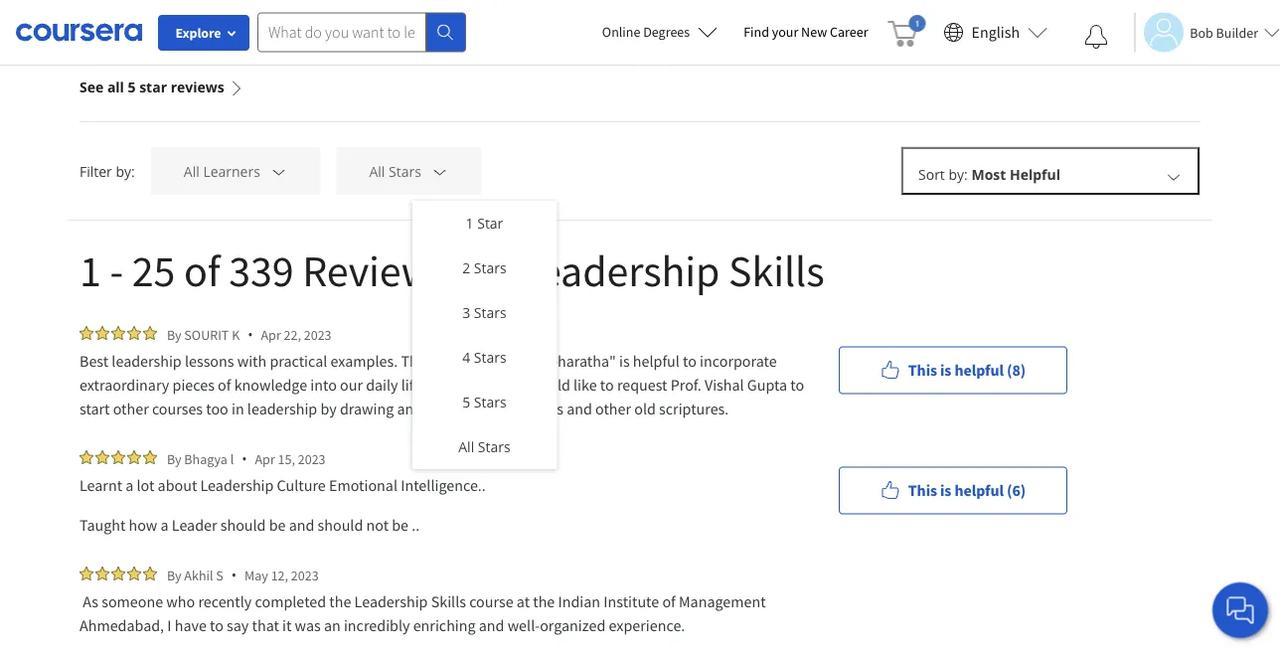 Task type: locate. For each thing, give the bounding box(es) containing it.
2 by from the top
[[167, 450, 182, 468]]

2023 right 15,
[[298, 450, 326, 468]]

1 be from the left
[[269, 515, 286, 535]]

0 horizontal spatial chevron down image
[[431, 162, 449, 180]]

0 horizontal spatial be
[[269, 515, 286, 535]]

stars right 2
[[474, 259, 507, 277]]

1 vertical spatial i
[[167, 615, 172, 635]]

1 - 25 of 339 reviews for leadership skills
[[80, 243, 825, 298]]

0 horizontal spatial •
[[232, 566, 237, 585]]

skills up incorporate
[[729, 243, 825, 298]]

2 horizontal spatial leadership
[[519, 243, 720, 298]]

0 horizontal spatial other
[[113, 399, 149, 419]]

management
[[679, 592, 766, 612]]

2 other from the left
[[596, 399, 631, 419]]

a
[[482, 375, 490, 395], [126, 475, 134, 495], [161, 515, 169, 535]]

by left akhil
[[167, 566, 182, 584]]

stars inside 5 stars menu item
[[474, 393, 507, 412]]

of right 25
[[184, 243, 220, 298]]

and down course
[[479, 615, 505, 635]]

stars inside all stars menu item
[[478, 438, 511, 456]]

stars for 4 stars menu item
[[474, 348, 507, 367]]

of inside 'best leadership lessons with practical examples. the added epic "mahabharatha" is helpful to incorporate extraordinary pieces of knowledge into our daily life which is a gift. i would like to request prof. vishal gupta to start other courses too in leadership by drawing analogies from the vedas and other old scriptures.'
[[218, 375, 231, 395]]

apr inside by bhagya l • apr 15, 2023
[[255, 450, 275, 468]]

2023 right 22,
[[304, 326, 332, 344]]

the right at at the bottom of the page
[[533, 592, 555, 612]]

as someone who recently completed the leadership skills course at the indian institute of management ahmedabad, i have to say that it was an incredibly enriching and well-organized experience
[[80, 592, 817, 650]]

0 vertical spatial skills
[[729, 243, 825, 298]]

stars down the from
[[478, 438, 511, 456]]

the
[[499, 399, 521, 419], [329, 592, 351, 612], [533, 592, 555, 612]]

bhagya
[[184, 450, 228, 468]]

all stars
[[369, 162, 421, 181], [459, 438, 511, 456]]

chevron down image
[[431, 162, 449, 180], [1165, 167, 1183, 185]]

all down the from
[[459, 438, 474, 456]]

1 vertical spatial 5
[[463, 393, 471, 412]]

all for all learners button
[[184, 162, 200, 181]]

be down learnt a lot about leadership culture emotional intelligence.. at the bottom of the page
[[269, 515, 286, 535]]

and
[[567, 399, 592, 419], [289, 515, 315, 535], [479, 615, 505, 635]]

0 horizontal spatial all
[[184, 162, 200, 181]]

0 horizontal spatial the
[[329, 592, 351, 612]]

0 horizontal spatial a
[[126, 475, 134, 495]]

0 horizontal spatial and
[[289, 515, 315, 535]]

this inside button
[[909, 481, 938, 501]]

builder
[[1217, 23, 1259, 41]]

life
[[401, 375, 422, 395]]

1 horizontal spatial •
[[242, 449, 247, 468]]

see all 5 star reviews button
[[80, 53, 244, 121]]

1 inside menu item
[[466, 214, 474, 233]]

other left old
[[596, 399, 631, 419]]

1 horizontal spatial other
[[596, 399, 631, 419]]

stars
[[389, 162, 421, 181], [474, 259, 507, 277], [474, 303, 507, 322], [474, 348, 507, 367], [474, 393, 507, 412], [478, 438, 511, 456]]

to
[[683, 351, 697, 371], [600, 375, 614, 395], [791, 375, 805, 395], [210, 615, 224, 635]]

stars inside 2 stars menu item
[[474, 259, 507, 277]]

by
[[167, 326, 182, 344], [167, 450, 182, 468], [167, 566, 182, 584]]

1 vertical spatial by
[[167, 450, 182, 468]]

drawing
[[340, 399, 394, 419]]

stars right the 3
[[474, 303, 507, 322]]

•
[[248, 325, 253, 344], [242, 449, 247, 468], [232, 566, 237, 585]]

1 horizontal spatial should
[[318, 515, 363, 535]]

old
[[635, 399, 656, 419]]

stars up 1 star menu item
[[389, 162, 421, 181]]

1 for 1 - 25 of 339 reviews for leadership skills
[[80, 243, 101, 298]]

0 horizontal spatial should
[[220, 515, 266, 535]]

is
[[619, 351, 630, 371], [941, 360, 952, 380], [468, 375, 479, 395], [941, 481, 952, 501]]

by left sourit
[[167, 326, 182, 344]]

leadership inside as someone who recently completed the leadership skills course at the indian institute of management ahmedabad, i have to say that it was an incredibly enriching and well-organized experience
[[355, 592, 428, 612]]

is up request
[[619, 351, 630, 371]]

2023 for completed
[[291, 566, 319, 584]]

other down the extraordinary
[[113, 399, 149, 419]]

5
[[128, 78, 136, 96], [463, 393, 471, 412]]

0 vertical spatial by
[[167, 326, 182, 344]]

all inside menu item
[[459, 438, 474, 456]]

• right l
[[242, 449, 247, 468]]

best
[[80, 351, 109, 371]]

1 horizontal spatial and
[[479, 615, 505, 635]]

and down culture
[[289, 515, 315, 535]]

to left say
[[210, 615, 224, 635]]

1 vertical spatial 1
[[80, 243, 101, 298]]

1 horizontal spatial leadership
[[355, 592, 428, 612]]

find your new career
[[744, 23, 869, 41]]

stars down epic
[[474, 393, 507, 412]]

by bhagya l • apr 15, 2023
[[167, 449, 326, 468]]

1 vertical spatial a
[[126, 475, 134, 495]]

2 horizontal spatial and
[[567, 399, 592, 419]]

0 vertical spatial 5
[[128, 78, 136, 96]]

0 vertical spatial all stars
[[369, 162, 421, 181]]

helpful inside button
[[955, 481, 1004, 501]]

0 vertical spatial and
[[567, 399, 592, 419]]

2 vertical spatial of
[[663, 592, 676, 612]]

helpful up request
[[633, 351, 680, 371]]

1 horizontal spatial a
[[161, 515, 169, 535]]

2023 right 12,
[[291, 566, 319, 584]]

the
[[401, 351, 426, 371]]

other
[[113, 399, 149, 419], [596, 399, 631, 419]]

stars right "4"
[[474, 348, 507, 367]]

3 stars menu item
[[412, 290, 557, 335]]

2 stars menu item
[[412, 246, 557, 290]]

0 vertical spatial i
[[522, 375, 526, 395]]

by inside by sourit k • apr 22, 2023
[[167, 326, 182, 344]]

filled star image
[[80, 326, 93, 340], [111, 326, 125, 340], [127, 326, 141, 340], [143, 326, 157, 340], [80, 450, 93, 464], [95, 450, 109, 464], [80, 567, 93, 581], [95, 567, 109, 581], [111, 567, 125, 581], [127, 567, 141, 581], [143, 567, 157, 581]]

2 this from the top
[[909, 481, 938, 501]]

25
[[132, 243, 175, 298]]

4 stars
[[463, 348, 507, 367]]

3 stars
[[463, 303, 507, 322]]

all inside button
[[184, 162, 200, 181]]

indian
[[558, 592, 601, 612]]

0 vertical spatial leadership
[[112, 351, 182, 371]]

chevron down image
[[270, 162, 288, 180]]

1 horizontal spatial skills
[[729, 243, 825, 298]]

2 vertical spatial leadership
[[355, 592, 428, 612]]

1 vertical spatial apr
[[255, 450, 275, 468]]

stars for 3 stars 'menu item'
[[474, 303, 507, 322]]

1 vertical spatial •
[[242, 449, 247, 468]]

helpful left (8)
[[955, 360, 1004, 380]]

helpful left (6)
[[955, 481, 1004, 501]]

vedas
[[524, 399, 564, 419]]

1 vertical spatial of
[[218, 375, 231, 395]]

1 horizontal spatial 1
[[466, 214, 474, 233]]

may
[[245, 566, 268, 584]]

1 horizontal spatial chevron down image
[[1165, 167, 1183, 185]]

• right s
[[232, 566, 237, 585]]

apr left 15,
[[255, 450, 275, 468]]

is up the from
[[468, 375, 479, 395]]

be left ..
[[392, 515, 409, 535]]

0 vertical spatial this
[[909, 360, 938, 380]]

12,
[[271, 566, 288, 584]]

should right leader
[[220, 515, 266, 535]]

too
[[206, 399, 228, 419]]

leadership down knowledge
[[247, 399, 317, 419]]

0 vertical spatial •
[[248, 325, 253, 344]]

by inside by akhil s • may 12, 2023
[[167, 566, 182, 584]]

2 horizontal spatial •
[[248, 325, 253, 344]]

helpful inside button
[[955, 360, 1004, 380]]

• for recently
[[232, 566, 237, 585]]

2 horizontal spatial all
[[459, 438, 474, 456]]

2 vertical spatial •
[[232, 566, 237, 585]]

a left gift.
[[482, 375, 490, 395]]

bob builder
[[1190, 23, 1259, 41]]

akhil
[[184, 566, 213, 584]]

the down gift.
[[499, 399, 521, 419]]

2 vertical spatial 2023
[[291, 566, 319, 584]]

should left not
[[318, 515, 363, 535]]

degrees
[[644, 23, 690, 41]]

should
[[220, 515, 266, 535], [318, 515, 363, 535]]

stars inside 3 stars 'menu item'
[[474, 303, 507, 322]]

i left have
[[167, 615, 172, 635]]

of right institute
[[663, 592, 676, 612]]

apr inside by sourit k • apr 22, 2023
[[261, 326, 281, 344]]

taught
[[80, 515, 126, 535]]

apr
[[261, 326, 281, 344], [255, 450, 275, 468]]

1 horizontal spatial the
[[499, 399, 521, 419]]

all stars inside all stars menu item
[[459, 438, 511, 456]]

0 vertical spatial 1
[[466, 214, 474, 233]]

leadership
[[519, 243, 720, 298], [200, 475, 274, 495], [355, 592, 428, 612]]

gift.
[[493, 375, 519, 395]]

say
[[227, 615, 249, 635]]

1 left -
[[80, 243, 101, 298]]

this is helpful (8)
[[909, 360, 1026, 380]]

skills
[[729, 243, 825, 298], [431, 592, 466, 612]]

0 horizontal spatial 1
[[80, 243, 101, 298]]

apr for this is helpful (6)
[[255, 450, 275, 468]]

is left (8)
[[941, 360, 952, 380]]

0 horizontal spatial leadership
[[200, 475, 274, 495]]

2023 inside by sourit k • apr 22, 2023
[[304, 326, 332, 344]]

i inside as someone who recently completed the leadership skills course at the indian institute of management ahmedabad, i have to say that it was an incredibly enriching and well-organized experience
[[167, 615, 172, 635]]

menu
[[412, 201, 557, 469]]

1 horizontal spatial all stars
[[459, 438, 511, 456]]

this left (6)
[[909, 481, 938, 501]]

filter by:
[[80, 162, 135, 180]]

2 vertical spatial by
[[167, 566, 182, 584]]

scriptures.
[[659, 399, 729, 419]]

an
[[324, 615, 341, 635]]

to up prof. in the bottom of the page
[[683, 351, 697, 371]]

all stars menu item
[[412, 425, 557, 469]]

reviews
[[171, 78, 224, 96]]

1 by from the top
[[167, 326, 182, 344]]

by inside by bhagya l • apr 15, 2023
[[167, 450, 182, 468]]

2023 inside by bhagya l • apr 15, 2023
[[298, 450, 326, 468]]

leadership
[[112, 351, 182, 371], [247, 399, 317, 419]]

1 vertical spatial all stars
[[459, 438, 511, 456]]

0 vertical spatial leadership
[[519, 243, 720, 298]]

0 vertical spatial a
[[482, 375, 490, 395]]

1 vertical spatial skills
[[431, 592, 466, 612]]

by up about
[[167, 450, 182, 468]]

a inside 'best leadership lessons with practical examples. the added epic "mahabharatha" is helpful to incorporate extraordinary pieces of knowledge into our daily life which is a gift. i would like to request prof. vishal gupta to start other courses too in leadership by drawing analogies from the vedas and other old scriptures.'
[[482, 375, 490, 395]]

2023 inside by akhil s • may 12, 2023
[[291, 566, 319, 584]]

1 vertical spatial this
[[909, 481, 938, 501]]

and down like
[[567, 399, 592, 419]]

leadership up the extraordinary
[[112, 351, 182, 371]]

a right how at the left bottom of the page
[[161, 515, 169, 535]]

4 stars menu item
[[412, 335, 557, 380]]

this is helpful (6)
[[909, 481, 1026, 501]]

2 horizontal spatial the
[[533, 592, 555, 612]]

"mahabharatha"
[[506, 351, 616, 371]]

0 horizontal spatial all stars
[[369, 162, 421, 181]]

all
[[184, 162, 200, 181], [369, 162, 385, 181], [459, 438, 474, 456]]

0 horizontal spatial i
[[167, 615, 172, 635]]

0 vertical spatial 2023
[[304, 326, 332, 344]]

None search field
[[258, 12, 466, 52]]

0 horizontal spatial 5
[[128, 78, 136, 96]]

to right "gupta"
[[791, 375, 805, 395]]

all right chevron down image
[[369, 162, 385, 181]]

apr left 22,
[[261, 326, 281, 344]]

the inside 'best leadership lessons with practical examples. the added epic "mahabharatha" is helpful to incorporate extraordinary pieces of knowledge into our daily life which is a gift. i would like to request prof. vishal gupta to start other courses too in leadership by drawing analogies from the vedas and other old scriptures.'
[[499, 399, 521, 419]]

0 vertical spatial apr
[[261, 326, 281, 344]]

online degrees button
[[586, 10, 734, 54]]

filled star image
[[95, 326, 109, 340], [111, 450, 125, 464], [127, 450, 141, 464], [143, 450, 157, 464]]

0 horizontal spatial leadership
[[112, 351, 182, 371]]

1 vertical spatial leadership
[[247, 399, 317, 419]]

1 horizontal spatial 5
[[463, 393, 471, 412]]

course
[[469, 592, 514, 612]]

helpful for this is helpful (6)
[[955, 481, 1004, 501]]

all inside dropdown button
[[369, 162, 385, 181]]

this left (8)
[[909, 360, 938, 380]]

from
[[464, 399, 496, 419]]

2023
[[304, 326, 332, 344], [298, 450, 326, 468], [291, 566, 319, 584]]

1 horizontal spatial i
[[522, 375, 526, 395]]

1 this from the top
[[909, 360, 938, 380]]

and inside 'best leadership lessons with practical examples. the added epic "mahabharatha" is helpful to incorporate extraordinary pieces of knowledge into our daily life which is a gift. i would like to request prof. vishal gupta to start other courses too in leadership by drawing analogies from the vedas and other old scriptures.'
[[567, 399, 592, 419]]

3
[[463, 303, 471, 322]]

not
[[366, 515, 389, 535]]

1 vertical spatial leadership
[[200, 475, 274, 495]]

2 vertical spatial and
[[479, 615, 505, 635]]

1 left star
[[466, 214, 474, 233]]

3 by from the top
[[167, 566, 182, 584]]

2 horizontal spatial a
[[482, 375, 490, 395]]

i right gift.
[[522, 375, 526, 395]]

is left (6)
[[941, 481, 952, 501]]

• right k
[[248, 325, 253, 344]]

chat with us image
[[1225, 595, 1257, 626]]

stars inside 4 stars menu item
[[474, 348, 507, 367]]

skills up enriching
[[431, 592, 466, 612]]

1 horizontal spatial all
[[369, 162, 385, 181]]

stars for 2 stars menu item
[[474, 259, 507, 277]]

career
[[830, 23, 869, 41]]

all left learners
[[184, 162, 200, 181]]

by sourit k • apr 22, 2023
[[167, 325, 332, 344]]

1 vertical spatial 2023
[[298, 450, 326, 468]]

a left lot
[[126, 475, 134, 495]]

this inside button
[[909, 360, 938, 380]]

to right like
[[600, 375, 614, 395]]

helpful
[[633, 351, 680, 371], [955, 360, 1004, 380], [955, 481, 1004, 501]]

0 horizontal spatial skills
[[431, 592, 466, 612]]

by akhil s • may 12, 2023
[[167, 566, 319, 585]]

of up too
[[218, 375, 231, 395]]

1 horizontal spatial be
[[392, 515, 409, 535]]

intelligence..
[[401, 475, 486, 495]]

coursera image
[[16, 16, 142, 48]]

english
[[972, 22, 1020, 42]]

about
[[158, 475, 197, 495]]

the up "an"
[[329, 592, 351, 612]]



Task type: describe. For each thing, give the bounding box(es) containing it.
who
[[166, 592, 195, 612]]

in
[[232, 399, 244, 419]]

skills inside as someone who recently completed the leadership skills course at the indian institute of management ahmedabad, i have to say that it was an incredibly enriching and well-organized experience
[[431, 592, 466, 612]]

explore button
[[158, 15, 250, 51]]

0 vertical spatial of
[[184, 243, 220, 298]]

gupta
[[748, 375, 788, 395]]

examples.
[[331, 351, 398, 371]]

What do you want to learn? text field
[[258, 12, 427, 52]]

lot
[[137, 475, 155, 495]]

1 vertical spatial and
[[289, 515, 315, 535]]

courses
[[152, 399, 203, 419]]

all for all stars dropdown button
[[369, 162, 385, 181]]

for
[[460, 243, 511, 298]]

learners
[[203, 162, 260, 181]]

explore
[[175, 24, 221, 42]]

completed
[[255, 592, 326, 612]]

enriching
[[413, 615, 476, 635]]

by:
[[116, 162, 135, 180]]

2 be from the left
[[392, 515, 409, 535]]

by for lessons
[[167, 326, 182, 344]]

this is helpful (6) button
[[839, 467, 1068, 515]]

online degrees
[[602, 23, 690, 41]]

5 inside see all 5 star reviews button
[[128, 78, 136, 96]]

15,
[[278, 450, 295, 468]]

incredibly
[[344, 615, 410, 635]]

your
[[772, 23, 799, 41]]

find
[[744, 23, 770, 41]]

1 for 1 star
[[466, 214, 474, 233]]

i inside 'best leadership lessons with practical examples. the added epic "mahabharatha" is helpful to incorporate extraordinary pieces of knowledge into our daily life which is a gift. i would like to request prof. vishal gupta to start other courses too in leadership by drawing analogies from the vedas and other old scriptures.'
[[522, 375, 526, 395]]

this for this is helpful (6)
[[909, 481, 938, 501]]

reviews
[[302, 243, 451, 298]]

all learners
[[184, 162, 260, 181]]

this for this is helpful (8)
[[909, 360, 938, 380]]

is inside button
[[941, 360, 952, 380]]

1 should from the left
[[220, 515, 266, 535]]

prof.
[[671, 375, 702, 395]]

2
[[463, 259, 471, 277]]

2 vertical spatial a
[[161, 515, 169, 535]]

l
[[230, 450, 234, 468]]

5 stars
[[463, 393, 507, 412]]

2023 for practical
[[304, 326, 332, 344]]

have
[[175, 615, 207, 635]]

menu containing 1 star
[[412, 201, 557, 469]]

5 inside 5 stars menu item
[[463, 393, 471, 412]]

• for with
[[248, 325, 253, 344]]

request
[[617, 375, 668, 395]]

k
[[232, 326, 240, 344]]

english button
[[936, 0, 1056, 65]]

is inside button
[[941, 481, 952, 501]]

helpful for this is helpful (8)
[[955, 360, 1004, 380]]

recently
[[198, 592, 252, 612]]

that
[[252, 615, 279, 635]]

filter
[[80, 162, 112, 180]]

shopping cart: 1 item image
[[888, 15, 926, 47]]

find your new career link
[[734, 20, 879, 45]]

well-
[[508, 615, 540, 635]]

new
[[802, 23, 827, 41]]

1 star menu item
[[412, 201, 557, 246]]

organized
[[540, 615, 606, 635]]

all
[[107, 78, 124, 96]]

339
[[229, 243, 294, 298]]

show notifications image
[[1085, 25, 1109, 49]]

of inside as someone who recently completed the leadership skills course at the indian institute of management ahmedabad, i have to say that it was an incredibly enriching and well-organized experience
[[663, 592, 676, 612]]

our
[[340, 375, 363, 395]]

2 should from the left
[[318, 515, 363, 535]]

2 stars
[[463, 259, 507, 277]]

best leadership lessons with practical examples. the added epic "mahabharatha" is helpful to incorporate extraordinary pieces of knowledge into our daily life which is a gift. i would like to request prof. vishal gupta to start other courses too in leadership by drawing analogies from the vedas and other old scriptures.
[[80, 351, 808, 419]]

online
[[602, 23, 641, 41]]

which
[[425, 375, 465, 395]]

daily
[[366, 375, 398, 395]]

1 other from the left
[[113, 399, 149, 419]]

(6)
[[1007, 481, 1026, 501]]

at
[[517, 592, 530, 612]]

how
[[129, 515, 157, 535]]

all stars inside all stars dropdown button
[[369, 162, 421, 181]]

analogies
[[397, 399, 461, 419]]

..
[[412, 515, 420, 535]]

this is helpful (8) button
[[839, 347, 1068, 394]]

all stars button
[[337, 147, 482, 195]]

learnt a lot about leadership culture emotional intelligence..
[[80, 475, 486, 495]]

to inside as someone who recently completed the leadership skills course at the indian institute of management ahmedabad, i have to say that it was an incredibly enriching and well-organized experience
[[210, 615, 224, 635]]

as
[[83, 592, 98, 612]]

culture
[[277, 475, 326, 495]]

incorporate
[[700, 351, 777, 371]]

stars for 5 stars menu item
[[474, 393, 507, 412]]

4
[[463, 348, 471, 367]]

start
[[80, 399, 110, 419]]

leader
[[172, 515, 217, 535]]

helpful inside 'best leadership lessons with practical examples. the added epic "mahabharatha" is helpful to incorporate extraordinary pieces of knowledge into our daily life which is a gift. i would like to request prof. vishal gupta to start other courses too in leadership by drawing analogies from the vedas and other old scriptures.'
[[633, 351, 680, 371]]

star
[[477, 214, 503, 233]]

1 horizontal spatial leadership
[[247, 399, 317, 419]]

would
[[529, 375, 571, 395]]

1 star
[[466, 214, 503, 233]]

sourit
[[184, 326, 229, 344]]

apr for this is helpful (8)
[[261, 326, 281, 344]]

pieces
[[173, 375, 215, 395]]

chevron down image inside all stars dropdown button
[[431, 162, 449, 180]]

bob builder button
[[1135, 12, 1281, 52]]

with
[[237, 351, 267, 371]]

vishal
[[705, 375, 744, 395]]

by for who
[[167, 566, 182, 584]]

practical
[[270, 351, 327, 371]]

5 stars menu item
[[412, 380, 557, 425]]

star
[[139, 78, 167, 96]]

like
[[574, 375, 597, 395]]

it
[[282, 615, 292, 635]]

stars inside all stars dropdown button
[[389, 162, 421, 181]]

stars for all stars menu item
[[478, 438, 511, 456]]

knowledge
[[234, 375, 307, 395]]

and inside as someone who recently completed the leadership skills course at the indian institute of management ahmedabad, i have to say that it was an incredibly enriching and well-organized experience
[[479, 615, 505, 635]]

s
[[216, 566, 224, 584]]

-
[[110, 243, 123, 298]]

22,
[[284, 326, 301, 344]]

bob
[[1190, 23, 1214, 41]]



Task type: vqa. For each thing, say whether or not it's contained in the screenshot.
'This'
yes



